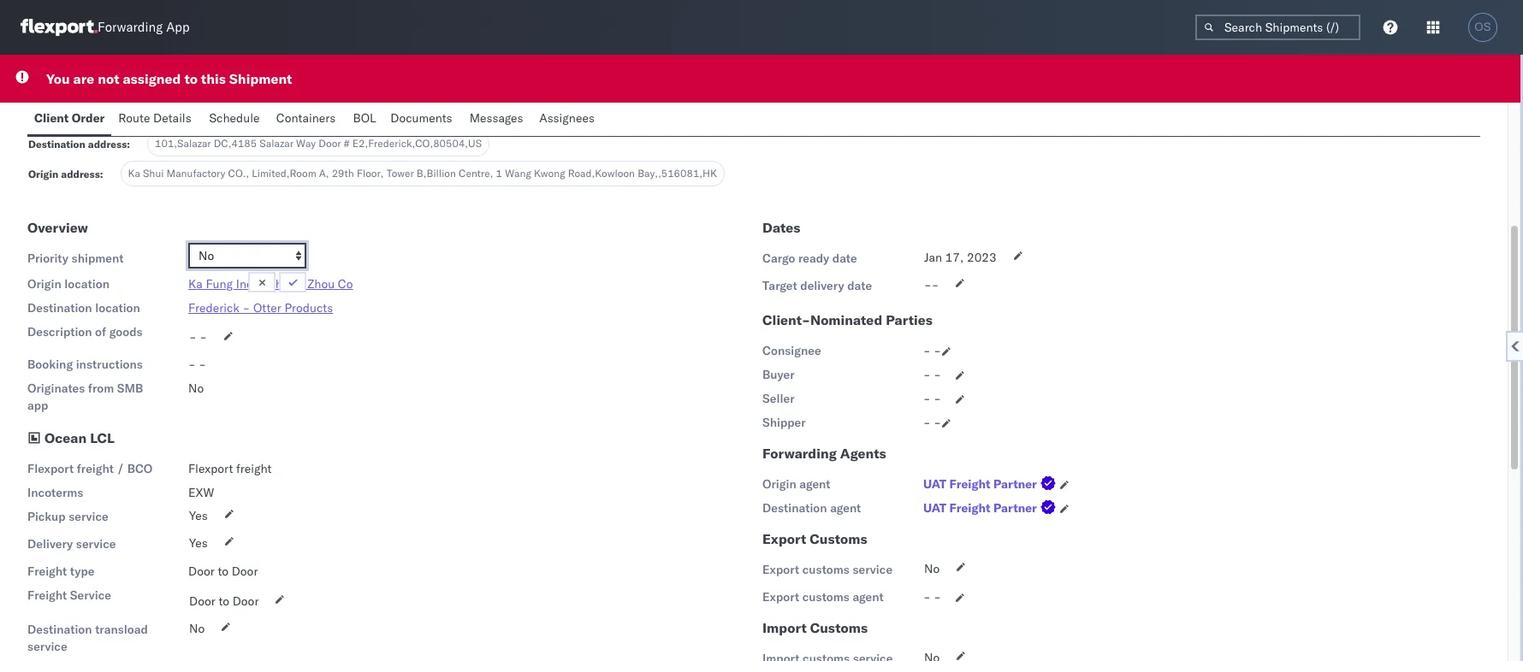 Task type: locate. For each thing, give the bounding box(es) containing it.
0 vertical spatial partner
[[994, 477, 1037, 492]]

export down destination agent
[[763, 531, 807, 548]]

1 vertical spatial partner
[[994, 501, 1037, 516]]

origin agent
[[763, 477, 831, 492]]

0 vertical spatial yes
[[189, 509, 208, 524]]

partner for destination agent
[[994, 501, 1037, 516]]

agent for destination agent
[[831, 501, 862, 516]]

location for destination location
[[95, 300, 140, 316]]

customs for export customs
[[810, 531, 868, 548]]

assignees button
[[533, 103, 605, 136]]

1 vertical spatial ka
[[188, 277, 203, 292]]

1 vertical spatial origin
[[27, 277, 61, 292]]

agent
[[800, 477, 831, 492], [831, 501, 862, 516], [853, 590, 884, 605]]

no
[[188, 381, 204, 396], [925, 562, 940, 577], [189, 622, 205, 637]]

1 vertical spatial uat freight partner link
[[924, 500, 1060, 517]]

manufactory
[[167, 167, 226, 180]]

destination down client
[[28, 138, 85, 151]]

2 partner from the top
[[994, 501, 1037, 516]]

flexport. image
[[21, 19, 98, 36]]

documents
[[391, 110, 453, 126]]

location
[[64, 277, 110, 292], [95, 300, 140, 316]]

2 uat freight partner from the top
[[924, 501, 1037, 516]]

bay,,516081,hk
[[638, 167, 717, 180]]

booking up originates
[[27, 357, 73, 372]]

2 customs from the top
[[803, 590, 850, 605]]

2023
[[967, 250, 997, 265]]

location up the destination location
[[64, 277, 110, 292]]

booking for booking unique doc id :
[[28, 108, 68, 121]]

forwarding agents
[[763, 445, 887, 462]]

origin for origin address :
[[28, 168, 58, 181]]

address down doc
[[88, 138, 127, 151]]

1 vertical spatial door to door
[[189, 594, 259, 610]]

from
[[88, 381, 114, 396]]

ka left the shui
[[128, 167, 140, 180]]

origin for origin agent
[[763, 477, 797, 492]]

: for ka shui manufactory co., limited,room a, 29th floor, tower b,billion centre, 1 wang kwong road,kowloon bay,,516081,hk
[[100, 168, 103, 181]]

origin down destination address :
[[28, 168, 58, 181]]

kwong
[[534, 167, 566, 180]]

1 horizontal spatial :
[[127, 138, 130, 151]]

uat
[[924, 477, 947, 492], [924, 501, 947, 516]]

1 vertical spatial address
[[61, 168, 100, 181]]

2 flexport from the left
[[188, 461, 233, 477]]

0 vertical spatial uat
[[924, 477, 947, 492]]

delivery
[[801, 278, 845, 294]]

1 vertical spatial yes
[[189, 536, 208, 551]]

priority shipment
[[27, 251, 124, 266]]

route
[[118, 110, 150, 126]]

export customs agent
[[763, 590, 884, 605]]

: right doc
[[137, 108, 140, 121]]

agent up destination agent
[[800, 477, 831, 492]]

2 vertical spatial export
[[763, 590, 800, 605]]

door
[[319, 137, 341, 150], [188, 564, 215, 580], [232, 564, 258, 580], [189, 594, 216, 610], [233, 594, 259, 610]]

1 horizontal spatial ka
[[188, 277, 203, 292]]

0 vertical spatial door to door
[[188, 564, 258, 580]]

0 vertical spatial location
[[64, 277, 110, 292]]

ind
[[236, 277, 254, 292]]

nominated
[[811, 312, 883, 329]]

0 horizontal spatial flexport
[[27, 461, 74, 477]]

agent up the export customs
[[831, 501, 862, 516]]

0 vertical spatial :
[[137, 108, 140, 121]]

1 freight from the left
[[77, 461, 114, 477]]

3 export from the top
[[763, 590, 800, 605]]

0 vertical spatial agent
[[800, 477, 831, 492]]

0 vertical spatial origin
[[28, 168, 58, 181]]

agent for origin agent
[[800, 477, 831, 492]]

/
[[117, 461, 124, 477]]

1 horizontal spatial flexport
[[188, 461, 233, 477]]

customs up export customs agent
[[803, 562, 850, 578]]

0 vertical spatial customs
[[803, 562, 850, 578]]

b,billion
[[417, 167, 456, 180]]

2 vertical spatial origin
[[763, 477, 797, 492]]

export for export customs service
[[763, 562, 800, 578]]

address
[[88, 138, 127, 151], [61, 168, 100, 181]]

1 vertical spatial export
[[763, 562, 800, 578]]

0 horizontal spatial :
[[100, 168, 103, 181]]

0 vertical spatial date
[[833, 251, 858, 266]]

freight for flexport freight / bco
[[77, 461, 114, 477]]

customs for agent
[[803, 590, 850, 605]]

destination up description
[[27, 300, 92, 316]]

- - for consignee
[[924, 343, 942, 359]]

flexport freight / bco
[[27, 461, 153, 477]]

partner for origin agent
[[994, 477, 1037, 492]]

0 vertical spatial booking
[[28, 108, 68, 121]]

export down the export customs
[[763, 562, 800, 578]]

co.,
[[228, 167, 249, 180]]

1 partner from the top
[[994, 477, 1037, 492]]

import
[[763, 620, 807, 637]]

forwarding
[[98, 19, 163, 36], [763, 445, 837, 462]]

originates from smb app
[[27, 381, 143, 413]]

target
[[763, 278, 798, 294]]

description of goods
[[27, 324, 143, 340]]

2 vertical spatial no
[[189, 622, 205, 637]]

ka left fung
[[188, 277, 203, 292]]

- - for seller
[[924, 391, 942, 407]]

you
[[46, 70, 70, 87]]

doc
[[107, 108, 125, 121]]

date for cargo ready date
[[833, 251, 858, 266]]

0 horizontal spatial ka
[[128, 167, 140, 180]]

-
[[925, 277, 932, 293], [932, 277, 939, 293], [243, 300, 250, 316], [189, 330, 197, 345], [200, 330, 207, 345], [924, 343, 931, 359], [934, 343, 942, 359], [188, 357, 196, 372], [199, 357, 206, 372], [924, 367, 931, 383], [934, 367, 942, 383], [924, 391, 931, 407], [934, 391, 942, 407], [924, 415, 931, 431], [934, 415, 942, 431], [924, 590, 931, 605], [934, 590, 942, 605]]

1 flexport from the left
[[27, 461, 74, 477]]

0 vertical spatial ka
[[128, 167, 140, 180]]

2 freight from the left
[[236, 461, 272, 477]]

freight
[[950, 477, 991, 492], [950, 501, 991, 516], [27, 564, 67, 580], [27, 588, 67, 604]]

ocean
[[45, 430, 87, 447]]

1 vertical spatial customs
[[803, 590, 850, 605]]

0 vertical spatial to
[[184, 70, 198, 87]]

service down the freight service
[[27, 640, 67, 655]]

uat freight partner for origin agent
[[924, 477, 1037, 492]]

bol
[[353, 110, 376, 126]]

origin down priority
[[27, 277, 61, 292]]

0 vertical spatial export
[[763, 531, 807, 548]]

assignees
[[540, 110, 595, 126]]

1 export from the top
[[763, 531, 807, 548]]

yes for delivery service
[[189, 536, 208, 551]]

forwarding left app
[[98, 19, 163, 36]]

2 uat from the top
[[924, 501, 947, 516]]

1 vertical spatial location
[[95, 300, 140, 316]]

0 vertical spatial address
[[88, 138, 127, 151]]

service up the delivery service
[[69, 509, 109, 525]]

road,kowloon
[[568, 167, 635, 180]]

1 vertical spatial booking
[[27, 357, 73, 372]]

order
[[72, 110, 105, 126]]

1 vertical spatial agent
[[831, 501, 862, 516]]

1 vertical spatial uat freight partner
[[924, 501, 1037, 516]]

frederick - otter products
[[188, 300, 333, 316]]

1 horizontal spatial forwarding
[[763, 445, 837, 462]]

0 horizontal spatial forwarding
[[98, 19, 163, 36]]

location up 'goods'
[[95, 300, 140, 316]]

export up import at the bottom right of the page
[[763, 590, 800, 605]]

app
[[166, 19, 190, 36]]

flexport up "incoterms"
[[27, 461, 74, 477]]

ka for ka fung ind tech hui zhou co
[[188, 277, 203, 292]]

destination inside the destination transload service
[[27, 622, 92, 638]]

customs
[[810, 531, 868, 548], [810, 620, 868, 637]]

1 vertical spatial no
[[925, 562, 940, 577]]

schedule button
[[202, 103, 270, 136]]

destination down origin agent
[[763, 501, 828, 516]]

1 vertical spatial date
[[848, 278, 872, 294]]

1 vertical spatial forwarding
[[763, 445, 837, 462]]

service up export customs agent
[[853, 562, 893, 578]]

agent down export customs service in the bottom of the page
[[853, 590, 884, 605]]

cargo
[[763, 251, 796, 266]]

1 uat freight partner link from the top
[[924, 476, 1060, 493]]

1 vertical spatial :
[[127, 138, 130, 151]]

customs up export customs service in the bottom of the page
[[810, 531, 868, 548]]

forwarding up origin agent
[[763, 445, 837, 462]]

0 vertical spatial customs
[[810, 531, 868, 548]]

cargo ready date
[[763, 251, 858, 266]]

2 export from the top
[[763, 562, 800, 578]]

2 horizontal spatial :
[[137, 108, 140, 121]]

1 yes from the top
[[189, 509, 208, 524]]

containers
[[276, 110, 336, 126]]

flexport for flexport freight / bco
[[27, 461, 74, 477]]

address down destination address :
[[61, 168, 100, 181]]

no for destination transload service
[[189, 622, 205, 637]]

bco
[[127, 461, 153, 477]]

0 horizontal spatial freight
[[77, 461, 114, 477]]

customs down export customs agent
[[810, 620, 868, 637]]

messages button
[[463, 103, 533, 136]]

client order
[[34, 110, 105, 126]]

pickup service
[[27, 509, 109, 525]]

ka fung ind tech hui zhou co
[[188, 277, 353, 292]]

2 yes from the top
[[189, 536, 208, 551]]

1 customs from the top
[[803, 562, 850, 578]]

date right ready
[[833, 251, 858, 266]]

1 customs from the top
[[810, 531, 868, 548]]

origin up destination agent
[[763, 477, 797, 492]]

booking
[[28, 108, 68, 121], [27, 357, 73, 372]]

2 uat freight partner link from the top
[[924, 500, 1060, 517]]

ka
[[128, 167, 140, 180], [188, 277, 203, 292]]

2 vertical spatial :
[[100, 168, 103, 181]]

dates
[[763, 219, 801, 236]]

destination
[[28, 138, 85, 151], [27, 300, 92, 316], [763, 501, 828, 516], [27, 622, 92, 638]]

1 uat freight partner from the top
[[924, 477, 1037, 492]]

0 vertical spatial uat freight partner
[[924, 477, 1037, 492]]

--
[[925, 277, 939, 293]]

0 vertical spatial forwarding
[[98, 19, 163, 36]]

date up 'client-nominated parties'
[[848, 278, 872, 294]]

to
[[184, 70, 198, 87], [218, 564, 229, 580], [219, 594, 229, 610]]

origin
[[28, 168, 58, 181], [27, 277, 61, 292], [763, 477, 797, 492]]

0 vertical spatial uat freight partner link
[[924, 476, 1060, 493]]

flexport
[[27, 461, 74, 477], [188, 461, 233, 477]]

1 vertical spatial customs
[[810, 620, 868, 637]]

1 horizontal spatial freight
[[236, 461, 272, 477]]

2 customs from the top
[[810, 620, 868, 637]]

service up "type"
[[76, 537, 116, 552]]

booking unique doc id :
[[28, 108, 140, 121]]

route details
[[118, 110, 192, 126]]

way
[[296, 137, 316, 150]]

jan 17, 2023
[[925, 250, 997, 265]]

service
[[69, 509, 109, 525], [76, 537, 116, 552], [853, 562, 893, 578], [27, 640, 67, 655]]

route details button
[[112, 103, 202, 136]]

: down route at left top
[[127, 138, 130, 151]]

partner
[[994, 477, 1037, 492], [994, 501, 1037, 516]]

1 vertical spatial uat
[[924, 501, 947, 516]]

booking down the you
[[28, 108, 68, 121]]

1 uat from the top
[[924, 477, 947, 492]]

destination for destination location
[[27, 300, 92, 316]]

customs down export customs service in the bottom of the page
[[803, 590, 850, 605]]

destination down the freight service
[[27, 622, 92, 638]]

flexport up exw
[[188, 461, 233, 477]]

: down destination address :
[[100, 168, 103, 181]]



Task type: vqa. For each thing, say whether or not it's contained in the screenshot.


Task type: describe. For each thing, give the bounding box(es) containing it.
booking for booking instructions
[[27, 357, 73, 372]]

freight service
[[27, 588, 111, 604]]

yes for pickup service
[[189, 509, 208, 524]]

transload
[[95, 622, 148, 638]]

- - for shipper
[[924, 415, 942, 431]]

2 vertical spatial to
[[219, 594, 229, 610]]

id
[[128, 108, 137, 121]]

- - for description of goods
[[189, 330, 207, 345]]

description
[[27, 324, 92, 340]]

uat freight partner link for destination agent
[[924, 500, 1060, 517]]

destination address :
[[28, 138, 130, 151]]

shui
[[143, 167, 164, 180]]

buyer
[[763, 367, 795, 383]]

location for origin location
[[64, 277, 110, 292]]

app
[[27, 398, 48, 413]]

destination for destination agent
[[763, 501, 828, 516]]

2 vertical spatial agent
[[853, 590, 884, 605]]

containers button
[[270, 103, 346, 136]]

export customs service
[[763, 562, 893, 578]]

uat for destination agent
[[924, 501, 947, 516]]

delivery service
[[27, 537, 116, 552]]

target delivery date
[[763, 278, 872, 294]]

no for export customs service
[[925, 562, 940, 577]]

ready
[[799, 251, 830, 266]]

shipment
[[72, 251, 124, 266]]

not
[[98, 70, 119, 87]]

import customs
[[763, 620, 868, 637]]

export for export customs agent
[[763, 590, 800, 605]]

hui
[[285, 277, 305, 292]]

destination for destination address :
[[28, 138, 85, 151]]

export for export customs
[[763, 531, 807, 548]]

bol button
[[346, 103, 384, 136]]

17,
[[946, 250, 964, 265]]

uat for origin agent
[[924, 477, 947, 492]]

smb
[[117, 381, 143, 396]]

ka for ka shui manufactory co., limited,room a, 29th floor, tower b,billion centre, 1 wang kwong road,kowloon bay,,516081,hk
[[128, 167, 140, 180]]

date for target delivery date
[[848, 278, 872, 294]]

: for 101,salazar dc,4185 salazar way  door # e2,frederick,co,80504,us
[[127, 138, 130, 151]]

a,
[[319, 167, 329, 180]]

parties
[[886, 312, 933, 329]]

details
[[153, 110, 192, 126]]

freight type
[[27, 564, 95, 580]]

ocean lcl
[[45, 430, 115, 447]]

7822
[[165, 107, 191, 120]]

instructions
[[76, 357, 143, 372]]

customs for import customs
[[810, 620, 868, 637]]

forwarding app link
[[21, 19, 190, 36]]

originates
[[27, 381, 85, 396]]

co
[[338, 277, 353, 292]]

- - for buyer
[[924, 367, 942, 383]]

service inside the destination transload service
[[27, 640, 67, 655]]

address for destination address
[[88, 138, 127, 151]]

origin location
[[27, 277, 110, 292]]

delivery
[[27, 537, 73, 552]]

origin for origin location
[[27, 277, 61, 292]]

101,salazar
[[155, 137, 211, 150]]

products
[[285, 300, 333, 316]]

flexport for flexport freight
[[188, 461, 233, 477]]

shipper
[[763, 415, 806, 431]]

overview
[[27, 219, 88, 236]]

client order button
[[27, 103, 112, 136]]

lcl
[[90, 430, 115, 447]]

destination for destination transload service
[[27, 622, 92, 638]]

- - for export customs agent
[[924, 590, 942, 605]]

destination location
[[27, 300, 140, 316]]

wang
[[505, 167, 531, 180]]

Search Shipments (/) text field
[[1196, 15, 1361, 40]]

ka fung ind tech hui zhou co link
[[188, 277, 353, 292]]

of
[[95, 324, 106, 340]]

booking instructions
[[27, 357, 143, 372]]

origin address :
[[28, 168, 103, 181]]

freight for flexport freight
[[236, 461, 272, 477]]

forwarding for forwarding agents
[[763, 445, 837, 462]]

incoterms
[[27, 485, 83, 501]]

101,salazar dc,4185 salazar way  door # e2,frederick,co,80504,us
[[155, 137, 482, 150]]

tech
[[257, 277, 282, 292]]

seller
[[763, 391, 795, 407]]

address for origin address
[[61, 168, 100, 181]]

this
[[201, 70, 226, 87]]

uat freight partner for destination agent
[[924, 501, 1037, 516]]

messages
[[470, 110, 524, 126]]

you are not assigned to this shipment
[[46, 70, 292, 87]]

1 vertical spatial to
[[218, 564, 229, 580]]

flexport freight
[[188, 461, 272, 477]]

tower
[[387, 167, 414, 180]]

fung
[[206, 277, 233, 292]]

consignee
[[763, 343, 822, 359]]

floor,
[[357, 167, 384, 180]]

0 vertical spatial no
[[188, 381, 204, 396]]

forwarding app
[[98, 19, 190, 36]]

schedule
[[209, 110, 260, 126]]

unique
[[71, 108, 105, 121]]

e2,frederick,co,80504,us
[[352, 137, 482, 150]]

destination transload service
[[27, 622, 148, 655]]

salazar
[[260, 137, 294, 150]]

service
[[70, 588, 111, 604]]

frederick - otter products link
[[188, 300, 333, 316]]

customs for service
[[803, 562, 850, 578]]

exw
[[188, 485, 214, 501]]

export customs
[[763, 531, 868, 548]]

centre,
[[459, 167, 494, 180]]

goods
[[109, 324, 143, 340]]

otter
[[253, 300, 282, 316]]

os button
[[1464, 8, 1503, 47]]

destination agent
[[763, 501, 862, 516]]

client
[[34, 110, 69, 126]]

uat freight partner link for origin agent
[[924, 476, 1060, 493]]

dc,4185
[[214, 137, 257, 150]]

agents
[[841, 445, 887, 462]]

forwarding for forwarding app
[[98, 19, 163, 36]]

shipment
[[229, 70, 292, 87]]

client-nominated parties
[[763, 312, 933, 329]]

frederick
[[188, 300, 240, 316]]

type
[[70, 564, 95, 580]]



